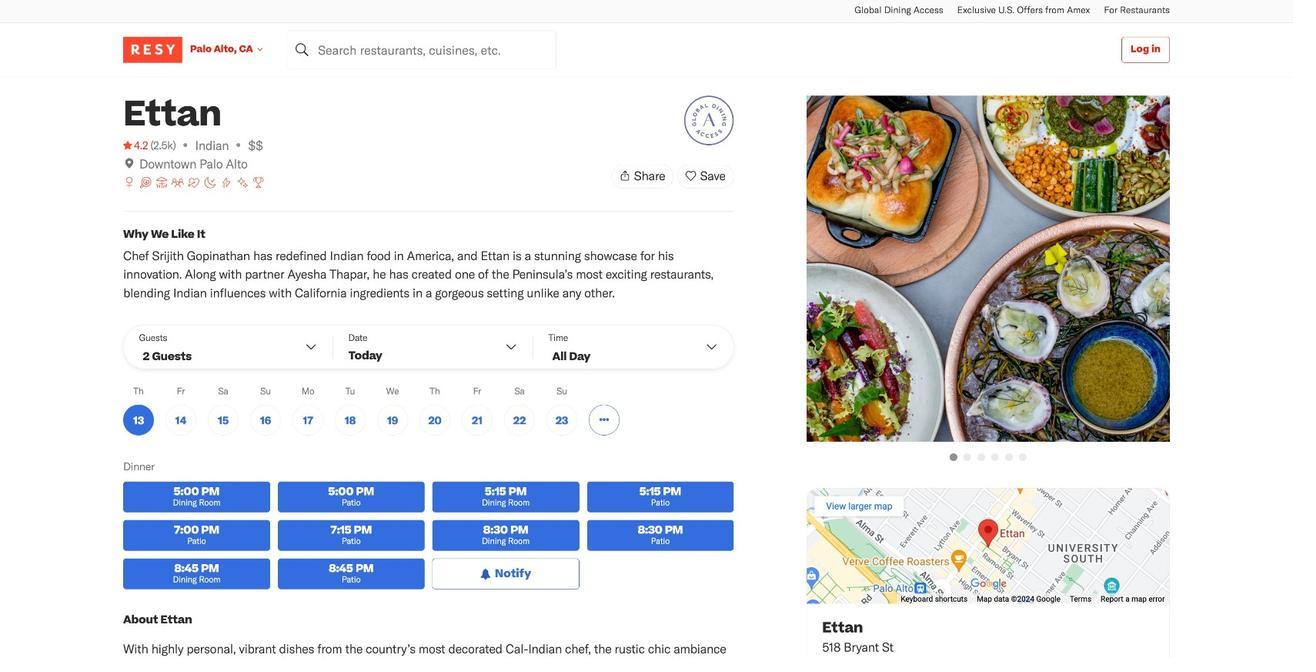 Task type: locate. For each thing, give the bounding box(es) containing it.
None field
[[287, 30, 556, 69]]

Search restaurants, cuisines, etc. text field
[[287, 30, 556, 69]]



Task type: describe. For each thing, give the bounding box(es) containing it.
4.2 out of 5 stars image
[[123, 137, 148, 153]]



Task type: vqa. For each thing, say whether or not it's contained in the screenshot.
4.8 out of 5 stars image on the left top
no



